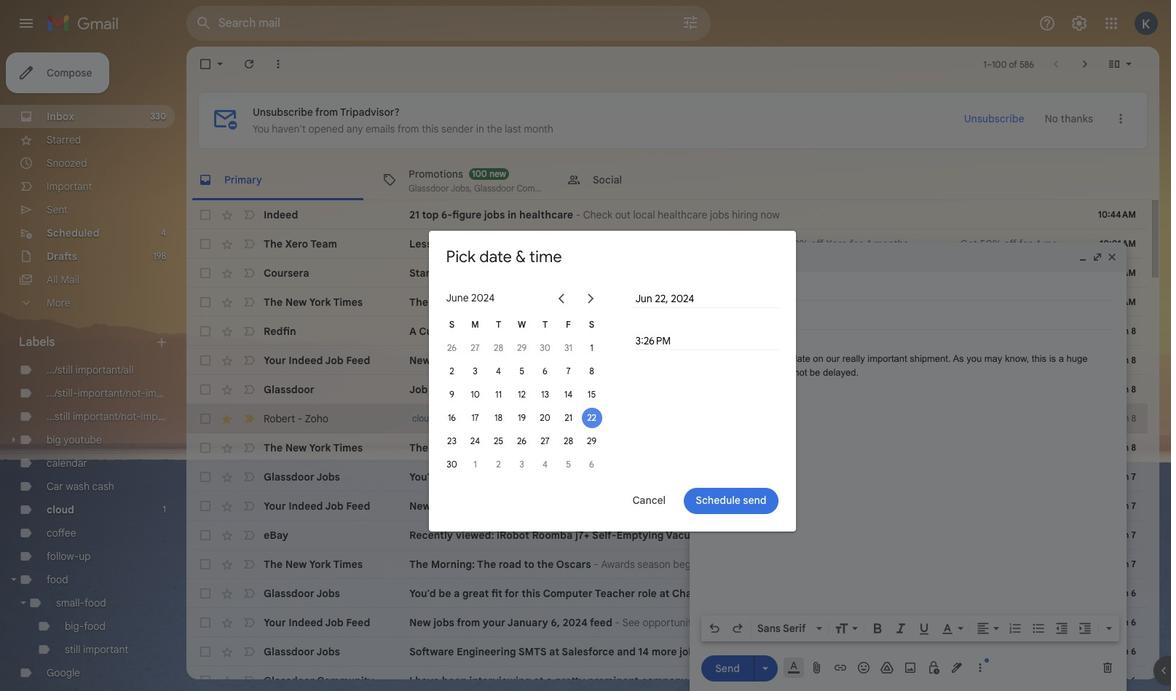 Task type: vqa. For each thing, say whether or not it's contained in the screenshot.
Seattle,
no



Task type: describe. For each thing, give the bounding box(es) containing it.
5 not important switch from the top
[[242, 324, 256, 339]]

0 horizontal spatial view
[[829, 296, 851, 309]]

robert
[[264, 412, 295, 425]]

14 ͏‌ from the left
[[1039, 529, 1042, 542]]

small-
[[56, 597, 85, 610]]

6 ͏‌ from the left
[[1018, 529, 1021, 542]]

16 ﻿͏ from the left
[[822, 208, 822, 221]]

5 jun cell
[[510, 359, 534, 383]]

36 ﻿͏ from the left
[[874, 208, 874, 221]]

food down the follow-
[[47, 573, 68, 586]]

role for engineer
[[637, 471, 656, 484]]

follow-up
[[47, 550, 91, 563]]

look
[[986, 529, 1005, 542]]

18 jun cell
[[487, 406, 510, 429]]

hearing
[[552, 296, 590, 309]]

- right hearing
[[593, 296, 598, 309]]

food left 17 jun cell
[[444, 413, 463, 424]]

2 for 2 jul cell at the bottom of page
[[496, 459, 501, 469]]

jobs up recently
[[434, 500, 454, 513]]

pick date & time heading
[[446, 247, 562, 267]]

jan 7 for new jobs from your january 7, 2024 feed
[[1114, 500, 1136, 511]]

your for new jobs from your january 7, 2024 feed
[[264, 500, 286, 513]]

0 horizontal spatial company
[[530, 412, 572, 425]]

glassdoor jobs for jan 6
[[264, 587, 340, 600]]

in up "less stress and more control with xero"
[[508, 208, 517, 221]]

compose
[[47, 66, 92, 79]]

season
[[638, 558, 671, 571]]

48 ﻿͏ from the left
[[905, 208, 905, 221]]

from up the viewed:
[[457, 500, 480, 513]]

19 jun cell
[[510, 406, 534, 429]]

be for you'd be a great fit for this software engineer role at omega edi! -
[[439, 471, 451, 484]]

opportunities for verizon,
[[643, 354, 705, 367]]

jobs left san
[[680, 645, 700, 659]]

24 jun cell
[[464, 429, 487, 453]]

row containing robert - zoho
[[186, 404, 1148, 433]]

snoozed
[[47, 157, 87, 170]]

24 inside cell
[[470, 435, 480, 446]]

fung
[[872, 616, 895, 629]]

social
[[593, 173, 622, 186]]

francisco,
[[736, 645, 787, 659]]

3 your from the top
[[264, 616, 286, 629]]

great for you'd be a great fit for this software engineer role at omega edi! -
[[463, 471, 489, 484]]

cancel
[[633, 494, 666, 507]]

for left months
[[1019, 237, 1032, 251]]

1 horizontal spatial 14
[[638, 645, 649, 659]]

22 ﻿͏ from the left
[[837, 208, 837, 221]]

viewed.
[[862, 325, 897, 338]]

labels heading
[[19, 335, 154, 350]]

june 2024
[[446, 291, 495, 304]]

...still important/not-important
[[47, 410, 186, 423]]

42 ͏‌ from the left
[[1112, 529, 1115, 542]]

recently viewed: irobot roomba j7+ self-emptying vacuum cleaning robot - certified refurbished!
[[409, 529, 905, 542]]

food up big-food
[[85, 597, 106, 610]]

3 ﻿͏ from the left
[[788, 208, 788, 221]]

jobs for jan 6
[[316, 587, 340, 600]]

23 jun cell
[[440, 429, 464, 453]]

29 may cell
[[510, 336, 534, 359]]

from right the 22 jun cell
[[607, 412, 629, 425]]

start for start the year off with less stress and 50% off xero for 4 months. ‌ ‌ ‌ ‌ ‌ ‌ ‌ ‌ ‌ ‌ ‌ ‌ ‌ ‌ ‌ ‌ ‌ ‌ get 50% off for 4 months and free set up sup
[[612, 237, 635, 251]]

0 horizontal spatial story
[[1091, 296, 1114, 309]]

2 vertical spatial opportunities
[[643, 616, 705, 629]]

community
[[317, 675, 374, 688]]

opportunities for apple,
[[641, 500, 703, 513]]

0 vertical spatial up
[[1144, 237, 1156, 251]]

- down teacher
[[615, 616, 620, 629]]

1 for 1 jun cell
[[590, 342, 593, 353]]

3 for 3 jun cell
[[473, 365, 478, 376]]

1 horizontal spatial view
[[883, 441, 904, 455]]

see for see opportunities at apple, abbott and autism behavior services inc. ‌ ‌ ‌ ‌ ‌ ‌ ‌ ‌ ‌ ‌ ‌ ‌ ‌ ‌ ‌ ‌ ‌ ‌ ‌ ‌ ‌ ‌ ‌ ‌ ‌ ‌ ‌ ‌ ‌ ‌ ‌ ‌ ‌ ‌ ‌ ‌ ‌ ‌ ‌ ‌ ‌ ‌ ‌ ‌ ‌ ‌ ‌ ‌ ‌ ‌ ‌ ‌ ‌ ‌ ‌ ‌ ‌ ‌ ‌ ‌ ‌ ‌ ‌ ‌ ‌ ‌
[[621, 500, 639, 513]]

0 horizontal spatial a
[[409, 325, 417, 338]]

10 row from the top
[[186, 463, 1148, 492]]

27 ﻿͏ from the left
[[850, 208, 850, 221]]

get
[[961, 237, 977, 251]]

you.
[[824, 645, 845, 659]]

3 feed from the top
[[346, 616, 370, 629]]

inbox link
[[47, 110, 74, 123]]

the new york times for the morning: the road to the oscars - awards season begins tonight with the golden globes, and the competition is fierce. view in browser|nytimes.com continue 
[[264, 558, 363, 571]]

in right degree
[[604, 267, 613, 280]]

2 you from the left
[[818, 325, 835, 338]]

row containing glassdoor community
[[186, 667, 1148, 691]]

car
[[47, 480, 63, 493]]

1 horizontal spatial apply
[[847, 645, 876, 659]]

start the year off with less stress and 50% off xero for 4 months. ‌ ‌ ‌ ‌ ‌ ‌ ‌ ‌ ‌ ‌ ‌ ‌ ‌ ‌ ‌ ‌ ‌ ‌ get 50% off for 4 months and free set up sup
[[612, 237, 1171, 251]]

sender
[[441, 122, 474, 135]]

indeed down "redfin"
[[289, 354, 323, 367]]

30 jun cell
[[440, 453, 464, 476]]

drafts
[[47, 250, 77, 263]]

tab list containing promotions
[[186, 160, 1160, 200]]

28 jun cell
[[557, 429, 580, 453]]

the inside unsubscribe from tripadvisor? you haven't opened any emails from this sender in the last month
[[487, 122, 502, 135]]

similar to other homes you have viewed. ‌ ‌ ‌ ‌ ‌ ‌ ‌ ‌ ‌ ‌ ‌ ‌ ‌ ‌ ‌ ‌ ‌ ‌ ‌ ‌ ‌ ‌ ‌ ‌ ‌ ‌ ‌ ‌ ‌ ‌ ‌ ‌ ‌ ‌ ‌ ‌ ‌ ‌ ‌ ‌ ‌ ‌ ‌ ‌ ‌ ‌ ‌ ‌ ‌ ‌ ‌ ‌ ‌ ‌ ‌ ‌ ‌ ‌ ‌ ‌ ‌ ‌ ‌ ‌ ‌ ‌ ‌ ‌ ‌ ‌ ‌ ‌ ‌ ‌ ‌ ‌ ‌ ‌ ‌ ‌ ‌
[[711, 325, 1109, 338]]

free
[[1101, 237, 1124, 251]]

56 ͏‌ from the left
[[1149, 529, 1151, 542]]

1 jul cell
[[464, 453, 487, 476]]

0 horizontal spatial with
[[555, 237, 577, 251]]

indeed up glassdoor community
[[289, 616, 323, 629]]

14 inside 14 jun cell
[[564, 389, 573, 400]]

for left 'months.'
[[850, 237, 863, 251]]

15
[[588, 389, 596, 400]]

1 you from the left
[[524, 325, 543, 338]]

start earning your georgetown degree in 2024
[[409, 267, 640, 280]]

0 vertical spatial continue
[[966, 296, 1008, 309]]

39 ﻿͏ from the left
[[882, 208, 882, 221]]

schedule send button
[[684, 488, 778, 514]]

big
[[851, 354, 866, 367]]

for right home at the left top of the page
[[507, 325, 522, 338]]

28 for 28 may cell
[[494, 342, 503, 353]]

1 horizontal spatial more
[[652, 645, 677, 659]]

self-
[[592, 529, 617, 542]]

in right 2024.
[[854, 296, 862, 309]]

you'd for you'd be a great fit for this computer teacher role at challenger school!
[[409, 587, 436, 600]]

times for the morning: a major trump hearing - plus, gaza, ukraine and 52 places to visit in 2024. view in browser|nytimes.com continue reading the main story ad january 
[[333, 296, 363, 309]]

2 s column header from the left
[[580, 313, 604, 336]]

2 horizontal spatial with
[[742, 558, 762, 571]]

0 horizontal spatial salesforce
[[562, 645, 614, 659]]

13 row from the top
[[186, 550, 1171, 579]]

2 vertical spatial see
[[622, 616, 640, 629]]

»
[[587, 292, 594, 304]]

w
[[518, 319, 526, 330]]

important for ...still important/not-important
[[141, 410, 186, 423]]

less stress and more control with xero
[[409, 237, 602, 251]]

indeed up ebay
[[289, 500, 323, 513]]

refresh image
[[242, 57, 256, 71]]

verizon,
[[719, 354, 756, 367]]

morning: for road
[[431, 558, 475, 571]]

9 jun cell
[[440, 383, 464, 406]]

gategroup,
[[719, 616, 771, 629]]

oscars
[[556, 558, 591, 571]]

1 horizontal spatial continue
[[1019, 441, 1061, 455]]

similar
[[711, 325, 742, 338]]

car wash cash link
[[47, 480, 114, 493]]

at left "9"
[[430, 383, 441, 396]]

6 jul cell
[[580, 453, 604, 476]]

20 jun cell
[[534, 406, 557, 429]]

5 for "5 jun" 'cell'
[[519, 365, 524, 376]]

0 vertical spatial a
[[477, 296, 484, 309]]

21 top 6‑figure jobs in healthcare - check out local healthcare jobs hiring now ﻿͏ ﻿͏ ﻿͏ ﻿͏ ﻿͏ ﻿͏ ﻿͏ ﻿͏ ﻿͏ ﻿͏ ﻿͏ ﻿͏ ﻿͏ ﻿͏ ﻿͏ ﻿͏ ﻿͏ ﻿͏ ﻿͏ ﻿͏ ﻿͏ ﻿͏ ﻿͏ ﻿͏ ﻿͏ ﻿͏ ﻿͏ ﻿͏ ﻿͏ ﻿͏ ﻿͏ ﻿͏ ﻿͏ ﻿͏ ﻿͏ ﻿͏ ﻿͏ ﻿͏ ﻿͏ ﻿͏ ﻿͏ ﻿͏ ﻿͏ ﻿͏ ﻿͏ ﻿͏ ﻿͏ ﻿͏ ﻿͏ ﻿͏ ﻿͏ ﻿͏ ﻿͏
[[409, 208, 918, 221]]

55 ͏‌ from the left
[[1146, 529, 1149, 542]]

11
[[495, 389, 502, 400]]

8 ﻿͏ from the left
[[801, 208, 801, 221]]

13 ﻿͏ from the left
[[814, 208, 814, 221]]

a for you'd be a great fit for this computer teacher role at challenger school!
[[454, 587, 460, 600]]

redfin
[[264, 325, 296, 338]]

feed for see opportunities at apple, abbott and autism behavior services inc. ‌ ‌ ‌ ‌ ‌ ‌ ‌ ‌ ‌ ‌ ‌ ‌ ‌ ‌ ‌ ‌ ‌ ‌ ‌ ‌ ‌ ‌ ‌ ‌ ‌ ‌ ‌ ‌ ‌ ‌ ‌ ‌ ‌ ‌ ‌ ‌ ‌ ‌ ‌ ‌ ‌ ‌ ‌ ‌ ‌ ‌ ‌ ‌ ‌ ‌ ‌ ‌ ‌ ‌ ‌ ‌ ‌ ‌ ‌ ‌ ‌ ‌ ‌ ‌ ‌ ‌
[[589, 500, 611, 513]]

1 vertical spatial main
[[1119, 441, 1142, 455]]

2024 inside june 2024 row
[[471, 291, 495, 304]]

1 vertical spatial golden
[[782, 558, 815, 571]]

fit for software
[[491, 471, 502, 484]]

40 ﻿͏ from the left
[[884, 208, 884, 221]]

calendar link
[[47, 457, 87, 470]]

2 vertical spatial feed
[[590, 616, 613, 629]]

4 inside 4 jun cell
[[496, 365, 501, 376]]

30 for '30 jun' 'cell'
[[447, 459, 457, 469]]

date
[[479, 247, 512, 267]]

7 inside cell
[[566, 365, 571, 376]]

0 vertical spatial have
[[838, 325, 860, 338]]

jobs up 'been'
[[434, 616, 454, 629]]

17 ﻿͏ from the left
[[824, 208, 824, 221]]

53 ﻿͏ from the left
[[918, 208, 918, 221]]

6 inside cell
[[589, 459, 594, 469]]

20
[[540, 412, 550, 423]]

100
[[472, 168, 487, 179]]

18
[[495, 412, 503, 423]]

11 row from the top
[[186, 492, 1148, 521]]

is inside job at asml,indeed,captech consulting is still available. apply soon. link
[[615, 383, 623, 396]]

promotions, 100 new messages, tab
[[371, 160, 554, 200]]

your for new jobs from your january 8, 2024 feed
[[264, 354, 286, 367]]

5 jul cell
[[557, 453, 580, 476]]

27 for 27 jun cell in the bottom left of the page
[[541, 435, 550, 446]]

updates
[[661, 325, 701, 338]]

28 for 28 jun cell
[[564, 435, 573, 446]]

still important
[[65, 643, 128, 656]]

i have been interviewing at a pretty prominent company and i am in the final... -
[[409, 675, 807, 688]]

3 off from the left
[[1004, 237, 1017, 251]]

0 vertical spatial more
[[489, 237, 514, 251]]

...still important/not-important link
[[47, 410, 186, 423]]

for down road
[[505, 587, 519, 600]]

in down give it another look ͏‌ ͏‌ ͏‌ ͏‌ ͏‌ ͏‌ ͏‌ ͏‌ ͏‌ ͏‌ ͏‌ ͏‌ ͏‌ ͏‌ ͏‌ ͏‌ ͏‌ ͏‌ ͏‌ ͏‌ ͏‌ ͏‌ ͏‌ ͏‌ ͏‌ ͏‌ ͏‌ ͏‌ ͏‌ ͏‌ ͏‌ ͏‌ ͏‌ ͏‌ ͏‌ ͏‌ ͏‌ ͏‌ ͏‌ ͏‌ ͏‌ ͏‌ ͏‌ ͏‌ ͏‌ ͏‌ ͏‌ ͏‌ ͏‌ ͏‌ ͏‌ ͏‌ ͏‌ ͏‌ ͏‌ ͏‌ ͏‌ ͏‌ ͏‌ ͏‌ at the bottom of page
[[1017, 558, 1025, 571]]

20 ﻿͏ from the left
[[832, 208, 832, 221]]

vacuum
[[666, 529, 706, 542]]

38 ﻿͏ from the left
[[879, 208, 879, 221]]

44 ﻿͏ from the left
[[895, 208, 895, 221]]

49 ﻿͏ from the left
[[908, 208, 908, 221]]

30 ﻿͏ from the left
[[858, 208, 858, 221]]

irobot
[[497, 529, 529, 542]]

...still
[[47, 410, 70, 423]]

t for 2nd "t" column header from the right
[[496, 319, 501, 330]]

older image
[[1078, 57, 1093, 71]]

0 vertical spatial software
[[543, 471, 588, 484]]

role for teacher
[[638, 587, 657, 600]]

23
[[447, 435, 457, 446]]

21 for 21
[[565, 412, 572, 423]]

main menu image
[[17, 15, 35, 32]]

54 ͏‌ from the left
[[1144, 529, 1146, 542]]

1 for 1 jul cell
[[474, 459, 477, 469]]

software engineering smts at salesforce and 14 more jobs in san francisco, ca for you. apply now. -
[[409, 645, 913, 659]]

25 jun cell
[[487, 429, 510, 453]]

Date field
[[634, 291, 777, 307]]

at down smts
[[534, 675, 544, 688]]

to right road
[[524, 558, 534, 571]]

emails
[[366, 122, 395, 135]]

58 ͏‌ from the left
[[1154, 529, 1157, 542]]

road
[[499, 558, 522, 571]]

in right globes.
[[907, 441, 915, 455]]

17 ͏‌ from the left
[[1047, 529, 1050, 542]]

22 jun cell
[[580, 406, 604, 429]]

&
[[516, 247, 526, 267]]

1 horizontal spatial with
[[694, 237, 713, 251]]

37 ͏‌ from the left
[[1099, 529, 1102, 542]]

- right robert
[[298, 412, 302, 425]]

t for 1st "t" column header from right
[[543, 319, 548, 330]]

16 jun cell
[[440, 406, 464, 429]]

available.
[[646, 383, 694, 396]]

january for new jobs from your january 8, 2024 feed
[[507, 354, 548, 367]]

6 inside cell
[[543, 365, 548, 376]]

15 row from the top
[[186, 608, 1148, 637]]

2 ﻿͏ from the left
[[785, 208, 785, 221]]

to left visit
[[758, 296, 767, 309]]

7 for you'd be a great fit for this software engineer role at omega edi!
[[1132, 471, 1136, 482]]

1 vertical spatial software
[[409, 645, 454, 659]]

3 jobs from the top
[[316, 645, 340, 659]]

starred
[[47, 133, 81, 146]]

2 ͏‌ from the left
[[1008, 529, 1010, 542]]

give it another look ͏‌ ͏‌ ͏‌ ͏‌ ͏‌ ͏‌ ͏‌ ͏‌ ͏‌ ͏‌ ͏‌ ͏‌ ͏‌ ͏‌ ͏‌ ͏‌ ͏‌ ͏‌ ͏‌ ͏‌ ͏‌ ͏‌ ͏‌ ͏‌ ͏‌ ͏‌ ͏‌ ͏‌ ͏‌ ͏‌ ͏‌ ͏‌ ͏‌ ͏‌ ͏‌ ͏‌ ͏‌ ͏‌ ͏‌ ͏‌ ͏‌ ͏‌ ͏‌ ͏‌ ͏‌ ͏‌ ͏‌ ͏‌ ͏‌ ͏‌ ͏‌ ͏‌ ͏‌ ͏‌ ͏‌ ͏‌ ͏‌ ͏‌ ͏‌ ͏‌
[[915, 529, 1162, 542]]

sat
[[555, 441, 574, 455]]

2 horizontal spatial view
[[993, 558, 1014, 571]]

at left omega on the bottom of the page
[[659, 471, 669, 484]]

january for new jobs from your january 6, 2024 feed - see opportunities at gategroup, envoy air and din tai fung ‌ ‌ ‌ ‌ ‌ ‌ ‌ ‌ ‌ ‌ ‌ ‌ ‌ ‌ ‌ ‌ ‌ ‌ ‌ ‌ ‌ ‌ ‌ ‌ ‌ ‌ ‌ ‌ ‌ ‌ ‌ ‌ ‌ ‌ ‌ ‌ ‌ ‌ ‌ ‌ ‌ ‌ ‌ ‌ ‌ ‌ ‌ ‌ ‌ ‌ ‌ ‌ ‌ ‌ ‌ ‌ ‌ ‌ ‌ ‌ ‌ ‌ ‌ ‌ ‌ ‌ ‌ ‌ ‌ ‌ ‌
[[507, 616, 548, 629]]

from down city
[[457, 354, 480, 367]]

0 vertical spatial plus,
[[600, 296, 622, 309]]

york for the morning: the road to the oscars - awards season begins tonight with the golden globes, and the competition is fierce. view in browser|nytimes.com continue 
[[309, 558, 331, 571]]

24 ﻿͏ from the left
[[843, 208, 843, 221]]

you'd be a great fit for this computer teacher role at challenger school! link
[[409, 586, 1068, 601]]

coursera
[[264, 267, 309, 280]]

8,
[[551, 354, 560, 367]]

york for the morning: a major trump hearing - plus, gaza, ukraine and 52 places to visit in 2024. view in browser|nytimes.com continue reading the main story ad january 
[[309, 296, 331, 309]]

san
[[714, 645, 733, 659]]

important/not- for .../still-
[[78, 387, 146, 400]]

- right now.
[[906, 645, 911, 659]]

0 vertical spatial golden
[[810, 441, 843, 455]]

3 not important switch from the top
[[242, 266, 256, 280]]

45 ﻿͏ from the left
[[897, 208, 897, 221]]

this right the did
[[510, 412, 527, 425]]

1 xero from the left
[[285, 237, 308, 251]]

scheduled
[[47, 227, 99, 240]]

from right emails
[[398, 122, 419, 135]]

3 glassdoor from the top
[[264, 587, 314, 600]]

less
[[409, 237, 432, 251]]

team
[[310, 237, 337, 251]]

up inside labels navigation
[[79, 550, 91, 563]]

0 vertical spatial browser|nytimes.com
[[864, 296, 964, 309]]

consulting
[[558, 383, 612, 396]]

great for you'd be a great fit for this computer teacher role at challenger school!
[[463, 587, 489, 600]]

s for first s column header
[[449, 319, 455, 330]]

52
[[711, 296, 722, 309]]

3 xero from the left
[[826, 237, 847, 251]]

2 times from the top
[[333, 441, 363, 455]]

sent link
[[47, 203, 68, 216]]

3:51 am
[[1105, 296, 1136, 307]]

georgetown
[[503, 267, 564, 280]]

drafts link
[[47, 250, 77, 263]]

3 your indeed job feed from the top
[[264, 616, 370, 629]]

13 jun cell
[[534, 383, 557, 406]]

- right final...
[[799, 675, 804, 688]]

row containing coursera
[[186, 259, 1148, 288]]

top
[[422, 208, 439, 221]]

2 vertical spatial browser|nytimes.com
[[1028, 558, 1127, 571]]

food up the still important
[[84, 620, 105, 633]]

30 for the 30 may 'cell'
[[540, 342, 551, 353]]

homes
[[785, 325, 816, 338]]

big-food link
[[65, 620, 105, 633]]

indeed up the xero team
[[264, 208, 298, 221]]

15 ﻿͏ from the left
[[819, 208, 819, 221]]

51 ͏‌ from the left
[[1136, 529, 1138, 542]]

more button
[[0, 291, 175, 315]]

48 ͏‌ from the left
[[1128, 529, 1131, 542]]

2 york from the top
[[309, 441, 331, 455]]

50 ͏‌ from the left
[[1133, 529, 1136, 542]]

2 horizontal spatial a
[[1170, 441, 1171, 455]]

29 for 29 jun 'cell'
[[587, 435, 597, 446]]

19 ﻿͏ from the left
[[830, 208, 830, 221]]

0 horizontal spatial have
[[415, 675, 439, 688]]

29 for 29 may "cell"
[[517, 342, 527, 353]]

advanced search options image
[[676, 8, 705, 37]]

pick
[[446, 247, 476, 267]]

3 for 3 jul cell
[[520, 459, 524, 469]]

pick date & time
[[446, 247, 562, 267]]

0 vertical spatial apply
[[697, 383, 725, 396]]

1 horizontal spatial is
[[952, 558, 959, 571]]

am
[[717, 675, 732, 688]]

google link
[[47, 667, 80, 680]]

18 ͏‌ from the left
[[1050, 529, 1052, 542]]

1 vertical spatial company
[[642, 675, 687, 688]]

1 other from the left
[[631, 325, 658, 338]]

26 may cell
[[440, 336, 464, 359]]

your for 8,
[[483, 354, 505, 367]]

3 ͏‌ from the left
[[1010, 529, 1013, 542]]

m
[[472, 319, 479, 330]]

9 not important switch from the top
[[242, 470, 256, 484]]

at down time field
[[707, 354, 717, 367]]

31
[[565, 342, 572, 353]]

social tab
[[555, 160, 739, 200]]

at right smts
[[549, 645, 560, 659]]

7 for new jobs from your january 7, 2024 feed
[[1132, 500, 1136, 511]]

32 ﻿͏ from the left
[[863, 208, 864, 221]]

2 t column header from the left
[[534, 313, 557, 336]]

7 not important switch from the top
[[242, 382, 256, 397]]

27 jun cell
[[534, 429, 557, 453]]

26 for 26 jun cell
[[517, 435, 527, 446]]

for down the morning: the misleading sat debate
[[505, 471, 519, 484]]

now.
[[879, 645, 903, 659]]

from up "engineering"
[[457, 616, 480, 629]]

refurbished!
[[841, 529, 905, 542]]

to right similar on the right of page
[[745, 325, 754, 338]]

inbox
[[47, 110, 74, 123]]

46 ͏‌ from the left
[[1123, 529, 1125, 542]]

26 ͏‌ from the left
[[1071, 529, 1073, 542]]

jan 7 for the morning: the road to the oscars
[[1114, 559, 1136, 570]]

42 ﻿͏ from the left
[[890, 208, 890, 221]]

w column header
[[510, 313, 534, 336]]

13 not important switch from the top
[[242, 586, 256, 601]]

45 ͏‌ from the left
[[1120, 529, 1123, 542]]

100 new
[[472, 168, 506, 179]]

43 ͏‌ from the left
[[1115, 529, 1118, 542]]

35 ͏‌ from the left
[[1094, 529, 1097, 542]]

2024 for in
[[615, 267, 640, 280]]

edi!
[[709, 471, 729, 484]]

at left 'f' column header
[[545, 325, 555, 338]]

5 for 5 jul cell
[[566, 459, 571, 469]]

27 for 27 may cell
[[471, 342, 480, 353]]

39 ͏‌ from the left
[[1104, 529, 1107, 542]]

330
[[150, 111, 166, 122]]

51 ﻿͏ from the left
[[913, 208, 913, 221]]

0 horizontal spatial reading
[[1010, 296, 1045, 309]]

4 left 'months.'
[[866, 237, 872, 251]]

7 for the morning: the road to the oscars
[[1132, 559, 1136, 570]]

14 not important switch from the top
[[242, 616, 256, 630]]

33 ͏‌ from the left
[[1089, 529, 1091, 542]]

26 ﻿͏ from the left
[[848, 208, 848, 221]]



Task type: locate. For each thing, give the bounding box(es) containing it.
0 horizontal spatial stress
[[435, 237, 465, 251]]

7 ﻿͏ from the left
[[798, 208, 798, 221]]

2 healthcare from the left
[[658, 208, 708, 221]]

healthcare up year
[[658, 208, 708, 221]]

new
[[285, 296, 307, 309], [409, 354, 431, 367], [285, 441, 307, 455], [409, 500, 431, 513], [285, 558, 307, 571], [409, 616, 431, 629]]

in right visit
[[790, 296, 799, 309]]

row containing redfin
[[186, 317, 1148, 346]]

2 vertical spatial feed
[[346, 616, 370, 629]]

1 morning: from the top
[[431, 296, 475, 309]]

26 inside cell
[[517, 435, 527, 446]]

june 2024 row
[[440, 283, 604, 313]]

important/not- for ...still
[[73, 410, 141, 423]]

your for 6,
[[483, 616, 505, 629]]

cash
[[92, 480, 114, 493]]

21 for 21 top 6‑figure jobs in healthcare - check out local healthcare jobs hiring now ﻿͏ ﻿͏ ﻿͏ ﻿͏ ﻿͏ ﻿͏ ﻿͏ ﻿͏ ﻿͏ ﻿͏ ﻿͏ ﻿͏ ﻿͏ ﻿͏ ﻿͏ ﻿͏ ﻿͏ ﻿͏ ﻿͏ ﻿͏ ﻿͏ ﻿͏ ﻿͏ ﻿͏ ﻿͏ ﻿͏ ﻿͏ ﻿͏ ﻿͏ ﻿͏ ﻿͏ ﻿͏ ﻿͏ ﻿͏ ﻿͏ ﻿͏ ﻿͏ ﻿͏ ﻿͏ ﻿͏ ﻿͏ ﻿͏ ﻿͏ ﻿͏ ﻿͏ ﻿͏ ﻿͏ ﻿͏ ﻿͏ ﻿͏ ﻿͏ ﻿͏ ﻿͏
[[409, 208, 420, 221]]

59 ͏‌ from the left
[[1157, 529, 1159, 542]]

1 jan 7 from the top
[[1114, 471, 1136, 482]]

gaza,
[[624, 296, 651, 309]]

feed
[[346, 354, 370, 367], [346, 500, 370, 513], [346, 616, 370, 629]]

asml,indeed,captech
[[443, 383, 556, 396]]

time
[[529, 247, 562, 267]]

50% right get
[[980, 237, 1001, 251]]

settings image
[[1071, 15, 1088, 32]]

j7+
[[575, 529, 590, 542]]

5 row from the top
[[186, 317, 1148, 346]]

1 jun cell
[[580, 336, 604, 359]]

31 ﻿͏ from the left
[[861, 208, 861, 221]]

din
[[839, 616, 854, 629]]

1 inside labels navigation
[[163, 504, 166, 515]]

row containing indeed
[[186, 200, 1148, 229]]

2 zoho from the left
[[695, 412, 718, 425]]

1 horizontal spatial 24
[[616, 325, 628, 338]]

role up cancel
[[637, 471, 656, 484]]

- right robot
[[787, 529, 792, 542]]

32 ͏‌ from the left
[[1086, 529, 1089, 542]]

None search field
[[186, 6, 711, 41]]

crm?
[[721, 412, 748, 425]]

row down software engineering smts at salesforce and 14 more jobs in san francisco, ca for you. apply now. -
[[186, 667, 1148, 691]]

0 horizontal spatial continue
[[966, 296, 1008, 309]]

off up 2024.
[[811, 237, 824, 251]]

other down the 'gaza,'
[[631, 325, 658, 338]]

from up opened
[[315, 106, 338, 119]]

» button
[[583, 291, 598, 306]]

28 ͏‌ from the left
[[1076, 529, 1078, 542]]

27 down city
[[471, 342, 480, 353]]

zoho right robert
[[305, 412, 329, 425]]

software
[[543, 471, 588, 484], [409, 645, 454, 659]]

small-food link
[[56, 597, 106, 610]]

12 not important switch from the top
[[242, 557, 256, 572]]

view right 2024.
[[829, 296, 851, 309]]

21
[[409, 208, 420, 221], [565, 412, 572, 423]]

15 jun cell
[[580, 383, 604, 406]]

5 ͏‌ from the left
[[1016, 529, 1018, 542]]

8 jun cell
[[580, 359, 604, 383]]

grid inside pick date & time dialog
[[440, 313, 604, 476]]

0 horizontal spatial you
[[524, 325, 543, 338]]

21 jun cell
[[557, 406, 580, 429]]

0 vertical spatial see
[[622, 354, 640, 367]]

7 jun cell
[[557, 359, 580, 383]]

healthcare up control
[[519, 208, 573, 221]]

1 vertical spatial continue
[[1019, 441, 1061, 455]]

29 ͏‌ from the left
[[1078, 529, 1081, 542]]

jan 7
[[1114, 471, 1136, 482], [1114, 500, 1136, 511], [1114, 530, 1136, 541], [1114, 559, 1136, 570]]

in right am
[[735, 675, 744, 688]]

.../still important/all link
[[47, 363, 134, 377]]

the new york times
[[264, 296, 363, 309], [264, 441, 363, 455], [264, 558, 363, 571]]

0 vertical spatial 14
[[564, 389, 573, 400]]

5 inside 5 jul cell
[[566, 459, 571, 469]]

5 up you'd be a great fit for this software engineer role at omega edi! -
[[566, 459, 571, 469]]

17 jun cell
[[464, 406, 487, 429]]

4 left months
[[1035, 237, 1041, 251]]

row containing glassdoor
[[186, 375, 1148, 404]]

1 horizontal spatial 5
[[566, 459, 571, 469]]

zoho left crm?
[[695, 412, 718, 425]]

2 you'd from the top
[[409, 587, 436, 600]]

6 jun cell
[[534, 359, 557, 383]]

1 vertical spatial start
[[409, 267, 434, 280]]

3 jun cell
[[464, 359, 487, 383]]

important
[[47, 180, 92, 193]]

row up year
[[186, 200, 1148, 229]]

see for see opportunities at verizon, aya healthcare and big bus tours ‌ ‌ ‌ ‌ ‌ ‌ ‌ ‌ ‌ ‌ ‌ ‌ ‌ ‌ ‌ ‌ ‌ ‌ ‌ ‌ ‌ ‌ ‌ ‌ ‌ ‌ ‌ ‌ ‌ ‌ ‌ ‌ ‌ ‌ ‌ ‌ ‌ ‌ ‌ ‌ ‌ ‌ ‌ ‌ ‌ ‌ ‌ ‌ ‌ ‌ ‌ ‌ ‌ ‌ ‌ ‌ ‌ ‌ ‌ ‌ ‌ ‌ ‌ ‌ ‌ ‌ ‌ ‌ ‌
[[622, 354, 640, 367]]

41 ﻿͏ from the left
[[887, 208, 887, 221]]

1 vertical spatial 1
[[474, 459, 477, 469]]

11 jun cell
[[487, 383, 510, 406]]

the new york times for the morning: a major trump hearing - plus, gaza, ukraine and 52 places to visit in 2024. view in browser|nytimes.com continue reading the main story ad january 
[[264, 296, 363, 309]]

27 ͏‌ from the left
[[1073, 529, 1076, 542]]

6 not important switch from the top
[[242, 353, 256, 368]]

21 ͏‌ from the left
[[1057, 529, 1060, 542]]

with right control
[[555, 237, 577, 251]]

job
[[325, 354, 344, 367], [409, 383, 428, 396], [325, 500, 344, 513], [325, 616, 344, 629]]

2 inside cell
[[450, 365, 454, 376]]

26 down city
[[447, 342, 457, 353]]

give
[[915, 529, 936, 542]]

jobs left hiring
[[710, 208, 729, 221]]

4 inside labels navigation
[[161, 227, 166, 238]]

1 horizontal spatial stress
[[736, 237, 764, 251]]

row down ukraine
[[186, 317, 1148, 346]]

feed for see opportunities at verizon, aya healthcare and big bus tours ‌ ‌ ‌ ‌ ‌ ‌ ‌ ‌ ‌ ‌ ‌ ‌ ‌ ‌ ‌ ‌ ‌ ‌ ‌ ‌ ‌ ‌ ‌ ‌ ‌ ‌ ‌ ‌ ‌ ‌ ‌ ‌ ‌ ‌ ‌ ‌ ‌ ‌ ‌ ‌ ‌ ‌ ‌ ‌ ‌ ‌ ‌ ‌ ‌ ‌ ‌ ‌ ‌ ‌ ‌ ‌ ‌ ‌ ‌ ‌ ‌ ‌ ‌ ‌ ‌ ‌ ‌ ‌ ‌
[[590, 354, 612, 367]]

morning: for misleading
[[431, 441, 475, 455]]

bus
[[868, 354, 885, 367]]

1 horizontal spatial cloud
[[412, 413, 434, 424]]

1 stress from the left
[[435, 237, 465, 251]]

in right sender
[[476, 122, 484, 135]]

grid
[[440, 313, 604, 476]]

recently
[[409, 529, 453, 542]]

2 jun cell
[[440, 359, 464, 383]]

is
[[615, 383, 623, 396], [952, 558, 959, 571]]

row up prominent on the right bottom of page
[[186, 637, 1148, 667]]

2 be from the top
[[439, 587, 451, 600]]

2 vertical spatial continue
[[1129, 558, 1171, 571]]

34 ﻿͏ from the left
[[869, 208, 869, 221]]

1 vertical spatial 24
[[470, 435, 480, 446]]

cloud inside row
[[412, 413, 434, 424]]

this
[[422, 122, 439, 135], [510, 412, 527, 425], [522, 471, 541, 484], [522, 587, 541, 600]]

culver
[[419, 325, 452, 338]]

stress right less at the top of page
[[435, 237, 465, 251]]

the
[[487, 122, 502, 135], [637, 237, 653, 251], [1048, 296, 1063, 309], [792, 441, 807, 455], [1101, 441, 1117, 455], [537, 558, 554, 571], [764, 558, 780, 571], [876, 558, 891, 571], [747, 675, 763, 688]]

15 ͏‌ from the left
[[1042, 529, 1044, 542]]

10 ͏‌ from the left
[[1029, 529, 1031, 542]]

29 inside "cell"
[[517, 342, 527, 353]]

1 50% from the left
[[787, 237, 808, 251]]

computer
[[543, 587, 593, 600]]

glassdoor up glassdoor community
[[264, 645, 314, 659]]

final...
[[766, 675, 797, 688]]

1 horizontal spatial software
[[543, 471, 588, 484]]

4 row from the top
[[186, 288, 1171, 317]]

glassdoor down ebay
[[264, 587, 314, 600]]

tonight
[[707, 558, 740, 571]]

25 ͏‌ from the left
[[1068, 529, 1071, 542]]

why
[[470, 412, 491, 425]]

0 horizontal spatial 29
[[517, 342, 527, 353]]

not important switch
[[242, 208, 256, 222], [242, 237, 256, 251], [242, 266, 256, 280], [242, 295, 256, 310], [242, 324, 256, 339], [242, 353, 256, 368], [242, 382, 256, 397], [242, 441, 256, 455], [242, 470, 256, 484], [242, 499, 256, 514], [242, 528, 256, 543], [242, 557, 256, 572], [242, 586, 256, 601], [242, 616, 256, 630], [242, 645, 256, 659], [242, 674, 256, 688]]

great down the viewed:
[[463, 587, 489, 600]]

mail
[[61, 273, 79, 286]]

your indeed job feed up glassdoor community
[[264, 616, 370, 629]]

main
[[1066, 296, 1088, 309], [1119, 441, 1142, 455]]

0 vertical spatial 2
[[450, 365, 454, 376]]

t
[[496, 319, 501, 330], [543, 319, 548, 330]]

‌
[[914, 237, 914, 251], [917, 237, 917, 251], [919, 237, 919, 251], [922, 237, 922, 251], [924, 237, 924, 251], [927, 237, 927, 251], [930, 237, 930, 251], [932, 237, 932, 251], [935, 237, 935, 251], [937, 237, 937, 251], [940, 237, 940, 251], [943, 237, 943, 251], [945, 237, 945, 251], [948, 237, 948, 251], [950, 237, 950, 251], [953, 237, 953, 251], [956, 237, 956, 251], [958, 237, 958, 251], [900, 325, 900, 338], [903, 325, 903, 338], [905, 325, 905, 338], [908, 325, 908, 338], [910, 325, 910, 338], [913, 325, 913, 338], [916, 325, 916, 338], [918, 325, 918, 338], [921, 325, 921, 338], [923, 325, 923, 338], [926, 325, 926, 338], [929, 325, 929, 338], [931, 325, 931, 338], [934, 325, 934, 338], [936, 325, 936, 338], [939, 325, 939, 338], [942, 325, 942, 338], [944, 325, 944, 338], [947, 325, 947, 338], [950, 325, 950, 338], [952, 325, 952, 338], [955, 325, 955, 338], [957, 325, 957, 338], [960, 325, 960, 338], [963, 325, 963, 338], [965, 325, 965, 338], [968, 325, 968, 338], [970, 325, 970, 338], [973, 325, 973, 338], [976, 325, 976, 338], [978, 325, 978, 338], [981, 325, 981, 338], [983, 325, 983, 338], [986, 325, 986, 338], [989, 325, 989, 338], [991, 325, 991, 338], [994, 325, 994, 338], [996, 325, 997, 338], [999, 325, 999, 338], [1002, 325, 1002, 338], [1004, 325, 1004, 338], [1007, 325, 1007, 338], [1010, 325, 1010, 338], [1012, 325, 1012, 338], [1015, 325, 1015, 338], [1017, 325, 1017, 338], [1020, 325, 1020, 338], [1023, 325, 1023, 338], [1025, 325, 1025, 338], [1028, 325, 1028, 338], [1030, 325, 1030, 338], [1033, 325, 1033, 338], [1036, 325, 1036, 338], [1038, 325, 1038, 338], [1041, 325, 1041, 338], [1043, 325, 1043, 338], [1046, 325, 1046, 338], [1049, 325, 1049, 338], [1051, 325, 1051, 338], [1054, 325, 1054, 338], [1057, 325, 1057, 338], [1059, 325, 1059, 338], [1062, 325, 1062, 338], [1064, 325, 1064, 338], [1067, 325, 1067, 338], [1070, 325, 1070, 338], [1072, 325, 1072, 338], [1075, 325, 1075, 338], [1077, 325, 1077, 338], [1080, 325, 1080, 338], [1083, 325, 1083, 338], [1085, 325, 1085, 338], [1088, 325, 1088, 338], [1090, 325, 1090, 338], [1093, 325, 1093, 338], [1096, 325, 1096, 338], [1098, 325, 1098, 338], [1101, 325, 1101, 338], [1104, 325, 1104, 338], [1106, 325, 1106, 338], [1109, 325, 1109, 338], [916, 354, 916, 367], [918, 354, 918, 367], [921, 354, 921, 367], [923, 354, 923, 367], [926, 354, 926, 367], [929, 354, 929, 367], [931, 354, 931, 367], [934, 354, 934, 367], [936, 354, 937, 367], [939, 354, 939, 367], [942, 354, 942, 367], [944, 354, 944, 367], [947, 354, 947, 367], [950, 354, 950, 367], [952, 354, 952, 367], [955, 354, 955, 367], [957, 354, 957, 367], [960, 354, 960, 367], [963, 354, 963, 367], [965, 354, 965, 367], [968, 354, 968, 367], [970, 354, 970, 367], [973, 354, 973, 367], [976, 354, 976, 367], [978, 354, 978, 367], [981, 354, 981, 367], [983, 354, 984, 367], [986, 354, 986, 367], [989, 354, 989, 367], [991, 354, 991, 367], [994, 354, 994, 367], [997, 354, 997, 367], [999, 354, 999, 367], [1002, 354, 1002, 367], [1004, 354, 1004, 367], [1007, 354, 1007, 367], [1010, 354, 1010, 367], [1012, 354, 1012, 367], [1015, 354, 1015, 367], [1017, 354, 1017, 367], [1020, 354, 1020, 367], [1023, 354, 1023, 367], [1025, 354, 1025, 367], [1028, 354, 1028, 367], [1030, 354, 1030, 367], [1033, 354, 1033, 367], [1036, 354, 1036, 367], [1038, 354, 1038, 367], [1041, 354, 1041, 367], [1044, 354, 1044, 367], [1046, 354, 1046, 367], [1049, 354, 1049, 367], [1051, 354, 1051, 367], [1054, 354, 1054, 367], [1057, 354, 1057, 367], [1059, 354, 1059, 367], [1062, 354, 1062, 367], [1064, 354, 1064, 367], [1067, 354, 1067, 367], [1070, 354, 1070, 367], [1072, 354, 1072, 367], [1075, 354, 1075, 367], [1077, 354, 1077, 367], [1080, 354, 1080, 367], [1083, 354, 1083, 367], [1085, 354, 1085, 367], [1088, 354, 1088, 367], [1091, 354, 1091, 367], [1093, 354, 1093, 367], [942, 500, 942, 513], [945, 500, 945, 513], [947, 500, 947, 513], [950, 500, 950, 513], [952, 500, 952, 513], [955, 500, 955, 513], [958, 500, 958, 513], [960, 500, 960, 513], [963, 500, 963, 513], [965, 500, 966, 513], [968, 500, 968, 513], [971, 500, 971, 513], [973, 500, 973, 513], [976, 500, 976, 513], [979, 500, 979, 513], [981, 500, 981, 513], [984, 500, 984, 513], [986, 500, 986, 513], [989, 500, 989, 513], [992, 500, 992, 513], [994, 500, 994, 513], [997, 500, 997, 513], [999, 500, 999, 513], [1002, 500, 1002, 513], [1005, 500, 1005, 513], [1007, 500, 1007, 513], [1010, 500, 1010, 513], [1012, 500, 1012, 513], [1015, 500, 1015, 513], [1018, 500, 1018, 513], [1020, 500, 1020, 513], [1023, 500, 1023, 513], [1026, 500, 1026, 513], [1028, 500, 1028, 513], [1031, 500, 1031, 513], [1033, 500, 1033, 513], [1036, 500, 1036, 513], [1039, 500, 1039, 513], [1041, 500, 1041, 513], [1044, 500, 1044, 513], [1046, 500, 1046, 513], [1049, 500, 1049, 513], [1052, 500, 1052, 513], [1054, 500, 1054, 513], [1057, 500, 1057, 513], [1059, 500, 1059, 513], [1062, 500, 1062, 513], [1065, 500, 1065, 513], [1067, 500, 1067, 513], [1070, 500, 1070, 513], [1073, 500, 1073, 513], [1075, 500, 1075, 513], [1078, 500, 1078, 513], [1080, 500, 1080, 513], [1083, 500, 1083, 513], [1086, 500, 1086, 513], [1088, 500, 1088, 513], [1091, 500, 1091, 513], [1093, 500, 1093, 513], [1096, 500, 1096, 513], [1099, 500, 1099, 513], [1101, 500, 1101, 513], [1104, 500, 1104, 513], [1106, 500, 1106, 513], [1109, 500, 1109, 513], [1112, 500, 1112, 513], [898, 616, 898, 629], [900, 616, 900, 629], [903, 616, 903, 629], [906, 616, 906, 629], [908, 616, 908, 629], [911, 616, 911, 629], [913, 616, 913, 629], [916, 616, 916, 629], [919, 616, 919, 629], [921, 616, 921, 629], [924, 616, 924, 629], [926, 616, 926, 629], [929, 616, 929, 629], [932, 616, 932, 629], [934, 616, 934, 629], [937, 616, 937, 629], [940, 616, 940, 629], [942, 616, 942, 629], [945, 616, 945, 629], [947, 616, 947, 629], [950, 616, 950, 629], [953, 616, 953, 629], [955, 616, 955, 629], [958, 616, 958, 629], [960, 616, 960, 629], [963, 616, 963, 629], [966, 616, 966, 629], [968, 616, 968, 629], [971, 616, 971, 629], [973, 616, 973, 629], [976, 616, 976, 629], [979, 616, 979, 629], [981, 616, 981, 629], [984, 616, 984, 629], [987, 616, 987, 629], [989, 616, 989, 629], [992, 616, 992, 629], [994, 616, 994, 629], [997, 616, 997, 629], [1000, 616, 1000, 629], [1002, 616, 1002, 629], [1005, 616, 1005, 629], [1007, 616, 1007, 629], [1010, 616, 1010, 629], [1013, 616, 1013, 629], [1015, 616, 1015, 629], [1018, 616, 1018, 629], [1020, 616, 1020, 629], [1023, 616, 1023, 629], [1026, 616, 1026, 629], [1028, 616, 1028, 629], [1031, 616, 1031, 629], [1034, 616, 1034, 629], [1036, 616, 1036, 629], [1039, 616, 1039, 629], [1041, 616, 1041, 629], [1044, 616, 1044, 629], [1047, 616, 1047, 629], [1049, 616, 1049, 629], [1052, 616, 1052, 629], [1054, 616, 1054, 629], [1057, 616, 1057, 629], [1060, 616, 1060, 629], [1062, 616, 1062, 629], [1065, 616, 1065, 629], [1067, 616, 1067, 629], [1070, 616, 1070, 629], [1073, 616, 1073, 629], [1075, 616, 1075, 629], [1078, 616, 1078, 629], [1081, 616, 1081, 629]]

stress right less
[[736, 237, 764, 251]]

t column header
[[487, 313, 510, 336], [534, 313, 557, 336]]

1 horizontal spatial zoho
[[695, 412, 718, 425]]

ukraine
[[653, 296, 688, 309]]

1 horizontal spatial 27
[[541, 435, 550, 446]]

job at asml,indeed,captech consulting is still available. apply soon. link
[[409, 382, 1068, 397]]

still left the available.
[[626, 383, 644, 396]]

-
[[576, 208, 581, 221], [593, 296, 598, 309], [298, 412, 302, 425], [732, 471, 737, 484], [787, 529, 792, 542], [594, 558, 598, 571], [615, 616, 620, 629], [906, 645, 911, 659], [799, 675, 804, 688]]

8 inside cell
[[589, 365, 594, 376]]

1 i from the left
[[409, 675, 413, 688]]

6 ﻿͏ from the left
[[796, 208, 796, 221]]

3 jul cell
[[510, 453, 534, 476]]

26 for 26 may cell
[[447, 342, 457, 353]]

with
[[555, 237, 577, 251], [694, 237, 713, 251], [742, 558, 762, 571]]

f column header
[[557, 313, 580, 336]]

important for .../still-important/not-important
[[146, 387, 191, 400]]

row down season
[[186, 579, 1148, 608]]

cloud inside labels navigation
[[47, 503, 74, 516]]

1 horizontal spatial 1
[[474, 459, 477, 469]]

1 not important switch from the top
[[242, 208, 256, 222]]

row containing ebay
[[186, 521, 1162, 550]]

28 ﻿͏ from the left
[[853, 208, 853, 221]]

4
[[161, 227, 166, 238], [866, 237, 872, 251], [1035, 237, 1041, 251], [496, 365, 501, 376], [543, 459, 548, 469]]

38 ͏‌ from the left
[[1102, 529, 1104, 542]]

28 inside cell
[[564, 435, 573, 446]]

2 vertical spatial view
[[993, 558, 1014, 571]]

still down the big-
[[65, 643, 81, 656]]

0 horizontal spatial 50%
[[787, 237, 808, 251]]

important because it matched one of your importance filters. switch
[[242, 412, 256, 426]]

primary tab
[[186, 160, 369, 200]]

0 vertical spatial york
[[309, 296, 331, 309]]

0 vertical spatial 26
[[447, 342, 457, 353]]

2 vertical spatial your indeed job feed
[[264, 616, 370, 629]]

big
[[47, 433, 61, 447]]

see opportunities at verizon, aya healthcare and big bus tours ‌ ‌ ‌ ‌ ‌ ‌ ‌ ‌ ‌ ‌ ‌ ‌ ‌ ‌ ‌ ‌ ‌ ‌ ‌ ‌ ‌ ‌ ‌ ‌ ‌ ‌ ‌ ‌ ‌ ‌ ‌ ‌ ‌ ‌ ‌ ‌ ‌ ‌ ‌ ‌ ‌ ‌ ‌ ‌ ‌ ‌ ‌ ‌ ‌ ‌ ‌ ‌ ‌ ‌ ‌ ‌ ‌ ‌ ‌ ‌ ‌ ‌ ‌ ‌ ‌ ‌ ‌ ‌ ‌
[[622, 354, 1093, 367]]

row down vacuum
[[186, 550, 1171, 579]]

cloud
[[412, 413, 434, 424], [47, 503, 74, 516]]

22
[[587, 412, 596, 423]]

view right the fierce.
[[993, 558, 1014, 571]]

xero up degree
[[579, 237, 602, 251]]

times for the morning: the road to the oscars - awards season begins tonight with the golden globes, and the competition is fierce. view in browser|nytimes.com continue 
[[333, 558, 363, 571]]

jobs up "less stress and more control with xero"
[[484, 208, 505, 221]]

2 horizontal spatial continue
[[1129, 558, 1171, 571]]

21 inside row
[[409, 208, 420, 221]]

26 inside cell
[[447, 342, 457, 353]]

4 glassdoor from the top
[[264, 645, 314, 659]]

4 jul cell
[[534, 453, 557, 476]]

0 vertical spatial the new york times
[[264, 296, 363, 309]]

1 vertical spatial more
[[652, 645, 677, 659]]

row containing the xero team
[[186, 229, 1171, 259]]

0 horizontal spatial s column header
[[440, 313, 464, 336]]

1 ͏‌ from the left
[[1005, 529, 1008, 542]]

25
[[494, 435, 503, 446]]

1 you'd from the top
[[409, 471, 436, 484]]

3 inside 3 jul cell
[[520, 459, 524, 469]]

start down less at the top of page
[[409, 267, 434, 280]]

morning: for major
[[431, 296, 475, 309]]

start for start earning your georgetown degree in 2024
[[409, 267, 434, 280]]

the new york times down ebay
[[264, 558, 363, 571]]

fit for computer
[[491, 587, 502, 600]]

viewed:
[[456, 529, 494, 542]]

4 up the 198
[[161, 227, 166, 238]]

4 ͏‌ from the left
[[1013, 529, 1016, 542]]

t down major
[[496, 319, 501, 330]]

8 not important switch from the top
[[242, 441, 256, 455]]

2 jan 7 from the top
[[1114, 500, 1136, 511]]

10:44 am
[[1098, 209, 1136, 220]]

40 ͏‌ from the left
[[1107, 529, 1110, 542]]

3 down misleading
[[520, 459, 524, 469]]

31 may cell
[[557, 336, 580, 359]]

0 vertical spatial 24
[[616, 325, 628, 338]]

pretty
[[555, 675, 585, 688]]

this inside unsubscribe from tripadvisor? you haven't opened any emails from this sender in the last month
[[422, 122, 439, 135]]

2 morning: from the top
[[431, 441, 475, 455]]

52 ﻿͏ from the left
[[916, 208, 916, 221]]

41 ͏‌ from the left
[[1110, 529, 1112, 542]]

2 inside cell
[[496, 459, 501, 469]]

14 row from the top
[[186, 579, 1148, 608]]

another
[[947, 529, 983, 542]]

2 vertical spatial a
[[546, 675, 552, 688]]

0 vertical spatial 3
[[473, 365, 478, 376]]

envoy
[[774, 616, 801, 629]]

0 vertical spatial morning:
[[431, 296, 475, 309]]

0 vertical spatial cloud
[[412, 413, 434, 424]]

a left 1 jul cell
[[454, 471, 460, 484]]

you'd for you'd be a great fit for this software engineer role at omega edi! -
[[409, 471, 436, 484]]

a for you'd be a great fit for this software engineer role at omega edi! -
[[454, 471, 460, 484]]

1 horizontal spatial t
[[543, 319, 548, 330]]

1 vertical spatial browser|nytimes.com
[[918, 441, 1017, 455]]

1 horizontal spatial 28
[[564, 435, 573, 446]]

1 vertical spatial cloud
[[47, 503, 74, 516]]

morning:
[[431, 296, 475, 309], [431, 441, 475, 455], [431, 558, 475, 571]]

1 vertical spatial you'd
[[409, 587, 436, 600]]

14 jun cell
[[557, 383, 580, 406]]

s column header
[[440, 313, 464, 336], [580, 313, 604, 336]]

your indeed job feed for new jobs from your january 7, 2024 feed
[[264, 500, 370, 513]]

prominent
[[588, 675, 639, 688]]

1 s column header from the left
[[440, 313, 464, 336]]

in left san
[[703, 645, 712, 659]]

glassdoor jobs for jan 7
[[264, 471, 340, 484]]

teacher
[[595, 587, 635, 600]]

row up cancel
[[186, 463, 1148, 492]]

be for you'd be a great fit for this computer teacher role at challenger school!
[[439, 587, 451, 600]]

34 ͏‌ from the left
[[1091, 529, 1094, 542]]

0 vertical spatial 5
[[519, 365, 524, 376]]

2 feed from the top
[[346, 500, 370, 513]]

0 vertical spatial salesforce
[[631, 412, 680, 425]]

2024 for 6,
[[563, 616, 588, 629]]

autism
[[803, 500, 835, 513]]

at down season
[[660, 587, 670, 600]]

row up recently viewed: irobot roomba j7+ self-emptying vacuum cleaning robot - certified refurbished!
[[186, 492, 1148, 521]]

the morning: a major trump hearing - plus, gaza, ukraine and 52 places to visit in 2024. view in browser|nytimes.com continue reading the main story ad january 
[[409, 296, 1171, 309]]

labels navigation
[[0, 47, 191, 691]]

28 inside cell
[[494, 342, 503, 353]]

feed for new jobs from your january 8, 2024 feed
[[346, 354, 370, 367]]

a left pretty at the left bottom
[[546, 675, 552, 688]]

row up the available.
[[186, 346, 1148, 375]]

4 not important switch from the top
[[242, 295, 256, 310]]

inbox tip region
[[198, 92, 1148, 149]]

xero left 'months.'
[[826, 237, 847, 251]]

your indeed job feed up ebay
[[264, 500, 370, 513]]

switch
[[575, 412, 605, 425]]

trump
[[518, 296, 550, 309]]

important/not- up ...still important/not-important
[[78, 387, 146, 400]]

this left computer at bottom
[[522, 587, 541, 600]]

june
[[446, 291, 469, 304]]

glassdoor jobs up glassdoor community
[[264, 645, 340, 659]]

2 vertical spatial york
[[309, 558, 331, 571]]

2 down 26 may cell
[[450, 365, 454, 376]]

1 zoho from the left
[[305, 412, 329, 425]]

i
[[409, 675, 413, 688], [711, 675, 715, 688]]

26 down 19 jun 'cell'
[[517, 435, 527, 446]]

feed for new jobs from your january 7, 2024 feed
[[346, 500, 370, 513]]

1 t from the left
[[496, 319, 501, 330]]

1 vertical spatial feed
[[589, 500, 611, 513]]

at left apple,
[[706, 500, 715, 513]]

1 vertical spatial 30
[[447, 459, 457, 469]]

big youtube link
[[47, 433, 102, 447]]

35 ﻿͏ from the left
[[871, 208, 871, 221]]

8 row from the top
[[186, 404, 1148, 433]]

cloud up coffee "link"
[[47, 503, 74, 516]]

28 down 21 jun cell
[[564, 435, 573, 446]]

2 off from the left
[[811, 237, 824, 251]]

31 ͏‌ from the left
[[1084, 529, 1086, 542]]

row up israel,
[[186, 375, 1148, 404]]

29 inside 'cell'
[[587, 435, 597, 446]]

2 other from the left
[[757, 325, 782, 338]]

0 horizontal spatial 24
[[470, 435, 480, 446]]

search mail image
[[191, 10, 217, 36]]

your indeed job feed for new jobs from your january 8, 2024 feed
[[264, 354, 370, 367]]

0 vertical spatial story
[[1091, 296, 1114, 309]]

2 horizontal spatial 1
[[590, 342, 593, 353]]

0 horizontal spatial t
[[496, 319, 501, 330]]

14
[[564, 389, 573, 400], [638, 645, 649, 659]]

0 vertical spatial is
[[615, 383, 623, 396]]

0 horizontal spatial 21
[[409, 208, 420, 221]]

2024 for 8,
[[562, 354, 587, 367]]

2 xero from the left
[[579, 237, 602, 251]]

1 vertical spatial 26
[[517, 435, 527, 446]]

37 ﻿͏ from the left
[[877, 208, 877, 221]]

27 may cell
[[464, 336, 487, 359]]

2 for 2 jun cell
[[450, 365, 454, 376]]

did
[[493, 412, 508, 425]]

18 ﻿͏ from the left
[[827, 208, 827, 221]]

pick date & time dialog
[[429, 231, 796, 531]]

haven't
[[272, 122, 306, 135]]

view right globes.
[[883, 441, 904, 455]]

0 vertical spatial important/not-
[[78, 387, 146, 400]]

your for 7,
[[483, 500, 505, 513]]

be down recently
[[439, 587, 451, 600]]

car wash cash
[[47, 480, 114, 493]]

row down year
[[186, 259, 1148, 288]]

jan 8
[[1114, 326, 1136, 337], [1114, 355, 1136, 366], [1114, 384, 1136, 395], [1115, 413, 1136, 424], [1114, 442, 1136, 453]]

3 inside 3 jun cell
[[473, 365, 478, 376]]

for right ca
[[807, 645, 821, 659]]

be inside "you'd be a great fit for this computer teacher role at challenger school!" link
[[439, 587, 451, 600]]

2024 for 7,
[[561, 500, 586, 513]]

1 horizontal spatial 2
[[496, 459, 501, 469]]

0 horizontal spatial xero
[[285, 237, 308, 251]]

4 inside "4 jul" "cell"
[[543, 459, 548, 469]]

main content containing unsubscribe from tripadvisor?
[[186, 47, 1171, 691]]

food
[[444, 413, 463, 424], [47, 573, 68, 586], [85, 597, 106, 610], [84, 620, 105, 633]]

great down '24 jun' cell
[[463, 471, 489, 484]]

0 horizontal spatial is
[[615, 383, 623, 396]]

1 t column header from the left
[[487, 313, 510, 336]]

jan 7 for you'd be a great fit for this software engineer role at omega edi!
[[1114, 471, 1136, 482]]

s for second s column header from the left
[[589, 319, 595, 330]]

1 horizontal spatial still
[[626, 383, 644, 396]]

22 ͏‌ from the left
[[1060, 529, 1063, 542]]

29 ﻿͏ from the left
[[856, 208, 856, 221]]

0 vertical spatial times
[[333, 296, 363, 309]]

2 stress from the left
[[736, 237, 764, 251]]

software down the sat
[[543, 471, 588, 484]]

1 horizontal spatial reading
[[1064, 441, 1099, 455]]

30 down "a culver city home for you at $659k, and 24 other updates" on the top
[[540, 342, 551, 353]]

16 not important switch from the top
[[242, 674, 256, 688]]

2024
[[615, 267, 640, 280], [471, 291, 495, 304], [562, 354, 587, 367], [561, 500, 586, 513], [563, 616, 588, 629]]

opened
[[308, 122, 344, 135]]

1 horizontal spatial s column header
[[580, 313, 604, 336]]

1 vertical spatial important
[[141, 410, 186, 423]]

t left f
[[543, 319, 548, 330]]

1 jan 6 from the top
[[1113, 588, 1136, 599]]

see opportunities at apple, abbott and autism behavior services inc. ‌ ‌ ‌ ‌ ‌ ‌ ‌ ‌ ‌ ‌ ‌ ‌ ‌ ‌ ‌ ‌ ‌ ‌ ‌ ‌ ‌ ‌ ‌ ‌ ‌ ‌ ‌ ‌ ‌ ‌ ‌ ‌ ‌ ‌ ‌ ‌ ‌ ‌ ‌ ‌ ‌ ‌ ‌ ‌ ‌ ‌ ‌ ‌ ‌ ‌ ‌ ‌ ‌ ‌ ‌ ‌ ‌ ‌ ‌ ‌ ‌ ‌ ‌ ‌ ‌ ‌
[[621, 500, 1112, 513]]

1 horizontal spatial salesforce
[[631, 412, 680, 425]]

21 inside cell
[[565, 412, 572, 423]]

28
[[494, 342, 503, 353], [564, 435, 573, 446]]

feed down you'd be a great fit for this computer teacher role at challenger school!
[[590, 616, 613, 629]]

youtube
[[64, 433, 102, 447]]

2 vertical spatial important
[[83, 643, 128, 656]]

plus,
[[600, 296, 622, 309], [622, 441, 644, 455]]

10 not important switch from the top
[[242, 499, 256, 514]]

m column header
[[464, 313, 487, 336]]

still inside labels navigation
[[65, 643, 81, 656]]

1 vertical spatial plus,
[[622, 441, 644, 455]]

opportunities up software engineering smts at salesforce and 14 more jobs in san francisco, ca for you. apply now. -
[[643, 616, 705, 629]]

- left check
[[576, 208, 581, 221]]

12 jun cell
[[510, 383, 534, 406]]

28 may cell
[[487, 336, 510, 359]]

46 ﻿͏ from the left
[[900, 208, 900, 221]]

4 jun cell
[[487, 359, 510, 383]]

1 vertical spatial role
[[638, 587, 657, 600]]

0 horizontal spatial main
[[1066, 296, 1088, 309]]

at up san
[[707, 616, 717, 629]]

21 left switch
[[565, 412, 572, 423]]

row up omega on the bottom of the page
[[186, 433, 1171, 463]]

3
[[473, 365, 478, 376], [520, 459, 524, 469]]

11 ﻿͏ from the left
[[809, 208, 809, 221]]

3 glassdoor jobs from the top
[[264, 645, 340, 659]]

0 horizontal spatial up
[[79, 550, 91, 563]]

f
[[566, 319, 571, 330]]

29 up new jobs from your january 8, 2024 feed
[[517, 342, 527, 353]]

important/not-
[[78, 387, 146, 400], [73, 410, 141, 423]]

6 row from the top
[[186, 346, 1148, 375]]

1 great from the top
[[463, 471, 489, 484]]

25 ﻿͏ from the left
[[845, 208, 845, 221]]

jobs for jan 7
[[316, 471, 340, 484]]

0 horizontal spatial more
[[489, 237, 514, 251]]

1 horizontal spatial 21
[[565, 412, 572, 423]]

2 down the morning: the misleading sat debate
[[496, 459, 501, 469]]

60 ͏‌ from the left
[[1159, 529, 1162, 542]]

to up artificial
[[683, 412, 692, 425]]

in inside unsubscribe from tripadvisor? you haven't opened any emails from this sender in the last month
[[476, 122, 484, 135]]

1 horizontal spatial 50%
[[980, 237, 1001, 251]]

17
[[471, 412, 479, 423]]

0 vertical spatial your indeed job feed
[[264, 354, 370, 367]]

29 down switch
[[587, 435, 597, 446]]

important down '.../still-important/not-important' link
[[141, 410, 186, 423]]

wash
[[66, 480, 90, 493]]

2 50% from the left
[[980, 237, 1001, 251]]

1 vertical spatial story
[[1144, 441, 1168, 455]]

fierce.
[[961, 558, 990, 571]]

jobs down the 'culver'
[[434, 354, 454, 367]]

53 ͏‌ from the left
[[1141, 529, 1144, 542]]

1 horizontal spatial xero
[[579, 237, 602, 251]]

1 be from the top
[[439, 471, 451, 484]]

2024 inside start earning your georgetown degree in 2024 link
[[615, 267, 640, 280]]

now
[[761, 208, 780, 221]]

1 vertical spatial 3
[[520, 459, 524, 469]]

0 vertical spatial feed
[[590, 354, 612, 367]]

- left awards
[[594, 558, 598, 571]]

toggle split pane mode image
[[1107, 57, 1122, 71]]

2 jul cell
[[487, 453, 510, 476]]

the morning: the road to the oscars - awards season begins tonight with the golden globes, and the competition is fierce. view in browser|nytimes.com continue 
[[409, 558, 1171, 571]]

row
[[186, 200, 1148, 229], [186, 229, 1171, 259], [186, 259, 1148, 288], [186, 288, 1171, 317], [186, 317, 1148, 346], [186, 346, 1148, 375], [186, 375, 1148, 404], [186, 404, 1148, 433], [186, 433, 1171, 463], [186, 463, 1148, 492], [186, 492, 1148, 521], [186, 521, 1162, 550], [186, 550, 1171, 579], [186, 579, 1148, 608], [186, 608, 1148, 637], [186, 637, 1148, 667], [186, 667, 1148, 691]]

29 jun cell
[[580, 429, 604, 453]]

5 ﻿͏ from the left
[[793, 208, 793, 221]]

30 may cell
[[534, 336, 557, 359]]

this down misleading
[[522, 471, 541, 484]]

1 vertical spatial a
[[409, 325, 417, 338]]

1 horizontal spatial t column header
[[534, 313, 557, 336]]

- right edi!
[[732, 471, 737, 484]]

opportunities
[[643, 354, 705, 367], [641, 500, 703, 513], [643, 616, 705, 629]]

0 horizontal spatial software
[[409, 645, 454, 659]]

new jobs from your january 6, 2024 feed - see opportunities at gategroup, envoy air and din tai fung ‌ ‌ ‌ ‌ ‌ ‌ ‌ ‌ ‌ ‌ ‌ ‌ ‌ ‌ ‌ ‌ ‌ ‌ ‌ ‌ ‌ ‌ ‌ ‌ ‌ ‌ ‌ ‌ ‌ ‌ ‌ ‌ ‌ ‌ ‌ ‌ ‌ ‌ ‌ ‌ ‌ ‌ ‌ ‌ ‌ ‌ ‌ ‌ ‌ ‌ ‌ ‌ ‌ ‌ ‌ ‌ ‌ ‌ ‌ ‌ ‌ ‌ ‌ ‌ ‌ ‌ ‌ ‌ ‌ ‌ ‌
[[409, 616, 1081, 629]]

main content
[[186, 47, 1171, 691]]

i left 'been'
[[409, 675, 413, 688]]

10 jun cell
[[464, 383, 487, 406]]

january for new jobs from your january 7, 2024 feed
[[507, 500, 548, 513]]

1 horizontal spatial other
[[757, 325, 782, 338]]

opportunities up vacuum
[[641, 500, 703, 513]]

27 left the sat
[[541, 435, 550, 446]]

2 vertical spatial your
[[264, 616, 286, 629]]

0 horizontal spatial still
[[65, 643, 81, 656]]

5 inside "5 jun" 'cell'
[[519, 365, 524, 376]]

44 ͏‌ from the left
[[1118, 529, 1120, 542]]

15 not important switch from the top
[[242, 645, 256, 659]]

14 up prominent on the right bottom of page
[[638, 645, 649, 659]]

0 horizontal spatial other
[[631, 325, 658, 338]]

all mail link
[[47, 273, 79, 286]]

1 healthcare from the left
[[519, 208, 573, 221]]

tab list
[[186, 160, 1160, 200]]

1 vertical spatial opportunities
[[641, 500, 703, 513]]

2 vertical spatial a
[[1170, 441, 1171, 455]]

start
[[612, 237, 635, 251], [409, 267, 434, 280]]

grid containing s
[[440, 313, 604, 476]]

0 vertical spatial your
[[264, 354, 286, 367]]

23 ͏‌ from the left
[[1063, 529, 1065, 542]]

26 jun cell
[[510, 429, 534, 453]]

2 vertical spatial the new york times
[[264, 558, 363, 571]]

1 vertical spatial 5
[[566, 459, 571, 469]]

2024 right 7, on the left bottom of the page
[[561, 500, 586, 513]]

36 ͏‌ from the left
[[1097, 529, 1099, 542]]

Time field
[[634, 333, 777, 349]]

1 horizontal spatial a
[[477, 296, 484, 309]]

8 ͏‌ from the left
[[1024, 529, 1026, 542]]



